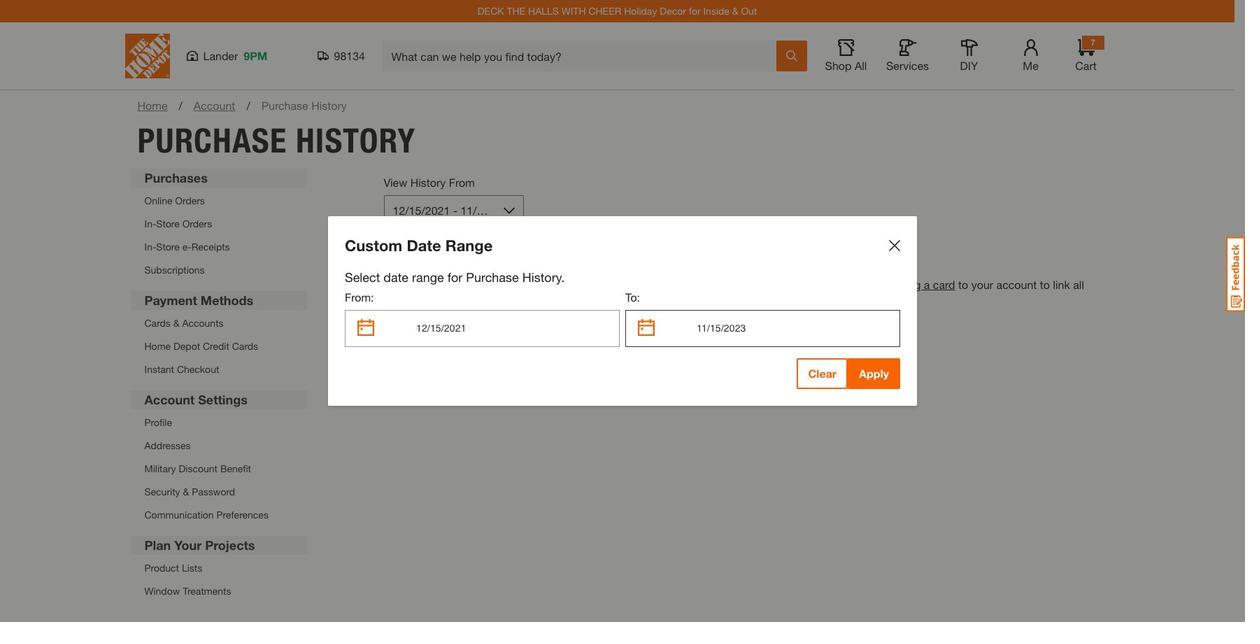 Task type: locate. For each thing, give the bounding box(es) containing it.
cards
[[145, 317, 171, 329], [232, 340, 258, 352]]

lander 9pm
[[203, 49, 268, 62]]

1 horizontal spatial &
[[183, 486, 189, 498]]

& down payment
[[173, 317, 180, 329]]

1 your from the left
[[467, 278, 489, 291]]

to left link
[[1040, 278, 1050, 291]]

military
[[145, 463, 176, 474]]

2 store from the top
[[156, 241, 180, 253]]

try
[[784, 261, 798, 274]]

0 horizontal spatial using
[[521, 295, 548, 308]]

purchase down the 9pm
[[262, 99, 308, 112]]

the up the removing
[[600, 278, 615, 291]]

select
[[345, 269, 380, 285]]

purchases up by on the top left of page
[[508, 261, 564, 274]]

1 / from the left
[[179, 99, 183, 112]]

removing
[[576, 295, 626, 308]]

& left out
[[732, 5, 739, 17]]

your inside to your account to link all purchases made while using it or, removing any applied search criteria.
[[972, 278, 994, 291]]

window treatments
[[145, 585, 231, 597]]

account down lander
[[194, 99, 235, 112]]

for left inside
[[689, 5, 701, 17]]

cards & accounts
[[145, 317, 224, 329]]

cards down payment
[[145, 317, 171, 329]]

1 horizontal spatial using
[[601, 261, 630, 274]]

/ right home link
[[179, 99, 183, 112]]

2 in- from the top
[[145, 241, 156, 253]]

profile
[[145, 416, 172, 428]]

store for orders
[[156, 218, 180, 230]]

purchase down account link
[[138, 120, 287, 161]]

your
[[467, 278, 489, 291], [972, 278, 994, 291]]

cart 7
[[1076, 37, 1097, 72]]

to:
[[626, 290, 640, 304]]

0 horizontal spatial &
[[173, 317, 180, 329]]

1 vertical spatial purchase history
[[138, 120, 416, 161]]

discount
[[179, 463, 218, 474]]

halls
[[528, 5, 559, 17]]

dropdown
[[797, 278, 848, 291]]

0 vertical spatial for
[[689, 5, 701, 17]]

account up profile link
[[145, 392, 195, 407]]

1 vertical spatial in-
[[145, 241, 156, 253]]

range down date
[[412, 269, 444, 285]]

0 vertical spatial in-
[[145, 218, 156, 230]]

1 horizontal spatial for
[[689, 5, 701, 17]]

0 vertical spatial store
[[156, 218, 180, 230]]

2 your from the left
[[972, 278, 994, 291]]

home
[[138, 99, 168, 112], [145, 340, 171, 352]]

orders up in-store e-receipts link
[[182, 218, 212, 230]]

mm/dd/yyyy text field down from
[[697, 311, 896, 346]]

1 vertical spatial for
[[448, 269, 463, 285]]

addresses link
[[145, 439, 191, 451]]

0 vertical spatial using
[[601, 261, 630, 274]]

date up any
[[618, 278, 641, 291]]

inside
[[704, 5, 730, 17]]

0 vertical spatial purchase
[[262, 99, 308, 112]]

services
[[887, 59, 929, 72]]

98134 button
[[317, 49, 366, 63]]

9pm
[[244, 49, 268, 62]]

following:
[[858, 261, 910, 274]]

0 horizontal spatial /
[[179, 99, 183, 112]]

in- down online
[[145, 218, 156, 230]]

cheer
[[589, 5, 622, 17]]

shop
[[825, 59, 852, 72]]

0 horizontal spatial for
[[448, 269, 463, 285]]

1 vertical spatial account
[[145, 392, 195, 407]]

online
[[145, 195, 172, 206]]

settings
[[198, 392, 248, 407]]

decor
[[660, 5, 686, 17]]

view left from
[[384, 176, 407, 189]]

home up instant
[[145, 340, 171, 352]]

broadening your search by expanding the date range in the view history from dropdown menu, adding a card
[[406, 278, 956, 291]]

0 vertical spatial view
[[384, 176, 407, 189]]

0 horizontal spatial your
[[467, 278, 489, 291]]

1 horizontal spatial /
[[247, 99, 250, 112]]

purchases inside to your account to link all purchases made while using it or, removing any applied search criteria.
[[406, 295, 458, 308]]

the home depot logo image
[[125, 34, 170, 78]]

while
[[493, 295, 518, 308]]

range down sorry, there are no purchases found using the selected filters. you can try one of the following:
[[644, 278, 672, 291]]

1 horizontal spatial view
[[706, 278, 730, 291]]

date right select
[[384, 269, 409, 285]]

2 vertical spatial &
[[183, 486, 189, 498]]

to right card
[[959, 278, 969, 291]]

search
[[690, 295, 725, 308]]

1 store from the top
[[156, 218, 180, 230]]

account link
[[194, 97, 235, 114]]

in-
[[145, 218, 156, 230], [145, 241, 156, 253]]

store left e-
[[156, 241, 180, 253]]

1 vertical spatial view
[[706, 278, 730, 291]]

by
[[529, 278, 541, 291]]

the right in
[[687, 278, 703, 291]]

home down the home depot logo
[[138, 99, 168, 112]]

1 horizontal spatial cards
[[232, 340, 258, 352]]

1 vertical spatial &
[[173, 317, 180, 329]]

0 horizontal spatial to
[[959, 278, 969, 291]]

purchase up while
[[466, 269, 519, 285]]

/ right account link
[[247, 99, 250, 112]]

1 horizontal spatial your
[[972, 278, 994, 291]]

1 vertical spatial home
[[145, 340, 171, 352]]

for left 'are'
[[448, 269, 463, 285]]

communication preferences link
[[145, 509, 269, 521]]

view down filters. in the top of the page
[[706, 278, 730, 291]]

e-
[[182, 241, 192, 253]]

mm/dd/yyyy text field for to:
[[697, 311, 896, 346]]

store down "online orders" link
[[156, 218, 180, 230]]

military discount benefit
[[145, 463, 251, 474]]

cards right credit
[[232, 340, 258, 352]]

2 horizontal spatial &
[[732, 5, 739, 17]]

1 horizontal spatial purchases
[[508, 261, 564, 274]]

your for search
[[467, 278, 489, 291]]

all
[[855, 59, 867, 72]]

& for password
[[183, 486, 189, 498]]

date
[[384, 269, 409, 285], [618, 278, 641, 291]]

security
[[145, 486, 180, 498]]

from
[[771, 278, 794, 291]]

window
[[145, 585, 180, 597]]

0 horizontal spatial mm/dd/yyyy text field
[[416, 311, 616, 346]]

the up to: in the right of the page
[[633, 261, 650, 274]]

orders up in-store orders
[[175, 195, 205, 206]]

purchases
[[508, 261, 564, 274], [406, 295, 458, 308]]

0 horizontal spatial cards
[[145, 317, 171, 329]]

to your account to link all purchases made while using it or, removing any applied search criteria.
[[406, 278, 1085, 308]]

range
[[446, 237, 493, 255]]

history
[[312, 99, 347, 112], [296, 120, 416, 161], [411, 176, 446, 189], [733, 278, 768, 291]]

0 vertical spatial account
[[194, 99, 235, 112]]

1 horizontal spatial to
[[1040, 278, 1050, 291]]

/
[[179, 99, 183, 112], [247, 99, 250, 112]]

1 in- from the top
[[145, 218, 156, 230]]

instant checkout link
[[145, 363, 219, 375]]

using right found
[[601, 261, 630, 274]]

1 vertical spatial store
[[156, 241, 180, 253]]

security & password
[[145, 486, 235, 498]]

from:
[[345, 290, 374, 304]]

adding a card link
[[886, 278, 956, 291]]

your down 'are'
[[467, 278, 489, 291]]

all
[[1074, 278, 1085, 291]]

account for account
[[194, 99, 235, 112]]

diy button
[[947, 39, 992, 73]]

out
[[741, 5, 757, 17]]

instant checkout
[[145, 363, 219, 375]]

1 horizontal spatial mm/dd/yyyy text field
[[697, 311, 896, 346]]

in- up the subscriptions
[[145, 241, 156, 253]]

the
[[507, 5, 526, 17]]

purchases down broadening
[[406, 295, 458, 308]]

purchase
[[262, 99, 308, 112], [138, 120, 287, 161], [466, 269, 519, 285]]

store
[[156, 218, 180, 230], [156, 241, 180, 253]]

1 vertical spatial using
[[521, 295, 548, 308]]

it
[[551, 295, 557, 308]]

mm/dd/yyyy text field down while
[[416, 311, 616, 346]]

payment
[[145, 293, 197, 308]]

treatments
[[183, 585, 231, 597]]

1 vertical spatial purchases
[[406, 295, 458, 308]]

to
[[959, 278, 969, 291], [1040, 278, 1050, 291]]

from
[[449, 176, 475, 189]]

0 vertical spatial cards
[[145, 317, 171, 329]]

MM/DD/YYYY text field
[[416, 311, 616, 346], [697, 311, 896, 346]]

1 vertical spatial cards
[[232, 340, 258, 352]]

diy
[[961, 59, 979, 72]]

1 mm/dd/yyyy text field from the left
[[416, 311, 616, 346]]

home depot credit cards link
[[145, 340, 258, 352]]

2 mm/dd/yyyy text field from the left
[[697, 311, 896, 346]]

online orders link
[[145, 195, 205, 206]]

password
[[192, 486, 235, 498]]

using down by on the top left of page
[[521, 295, 548, 308]]

clear
[[809, 367, 837, 380]]

0 vertical spatial home
[[138, 99, 168, 112]]

& right the security
[[183, 486, 189, 498]]

your left account
[[972, 278, 994, 291]]

0 horizontal spatial view
[[384, 176, 407, 189]]

purchase history
[[262, 99, 347, 112], [138, 120, 416, 161]]

services button
[[886, 39, 930, 73]]

& for accounts
[[173, 317, 180, 329]]

purchases
[[145, 170, 208, 185]]

0 horizontal spatial purchases
[[406, 295, 458, 308]]



Task type: describe. For each thing, give the bounding box(es) containing it.
What can we help you find today? search field
[[392, 41, 776, 71]]

0 vertical spatial &
[[732, 5, 739, 17]]

card
[[933, 278, 956, 291]]

in- for in-store orders
[[145, 218, 156, 230]]

1 vertical spatial orders
[[182, 218, 212, 230]]

made
[[461, 295, 489, 308]]

home link
[[138, 97, 168, 114]]

payment methods
[[145, 293, 253, 308]]

2 vertical spatial purchase
[[466, 269, 519, 285]]

can
[[761, 261, 781, 274]]

view history from
[[384, 176, 475, 189]]

1 horizontal spatial date
[[618, 278, 641, 291]]

profile link
[[145, 416, 172, 428]]

1 vertical spatial purchase
[[138, 120, 287, 161]]

subscriptions
[[145, 264, 205, 276]]

custom
[[345, 237, 403, 255]]

lander
[[203, 49, 238, 62]]

1 horizontal spatial range
[[644, 278, 672, 291]]

communication
[[145, 509, 214, 521]]

link
[[1054, 278, 1071, 291]]

home for home
[[138, 99, 168, 112]]

account settings
[[145, 392, 248, 407]]

product lists link
[[145, 562, 202, 574]]

found
[[567, 261, 598, 274]]

your for account
[[972, 278, 994, 291]]

credit
[[203, 340, 229, 352]]

methods
[[201, 293, 253, 308]]

using inside to your account to link all purchases made while using it or, removing any applied search criteria.
[[521, 295, 548, 308]]

security & password link
[[145, 486, 235, 498]]

accounts
[[182, 317, 224, 329]]

holiday
[[624, 5, 657, 17]]

7
[[1091, 37, 1096, 48]]

applied
[[650, 295, 687, 308]]

deck the halls with cheer holiday decor for inside & out
[[478, 5, 757, 17]]

are
[[472, 261, 489, 274]]

apply button
[[848, 358, 901, 389]]

menu,
[[851, 278, 882, 291]]

0 vertical spatial purchase history
[[262, 99, 347, 112]]

custom date range
[[345, 237, 493, 255]]

close image
[[889, 240, 901, 251]]

0 horizontal spatial date
[[384, 269, 409, 285]]

plan
[[145, 537, 171, 553]]

cards & accounts link
[[145, 317, 224, 329]]

in- for in-store e-receipts
[[145, 241, 156, 253]]

in-store orders
[[145, 218, 212, 230]]

1 to from the left
[[959, 278, 969, 291]]

instant
[[145, 363, 174, 375]]

with
[[562, 5, 586, 17]]

0 vertical spatial purchases
[[508, 261, 564, 274]]

product lists
[[145, 562, 202, 574]]

communication preferences
[[145, 509, 269, 521]]

one
[[801, 261, 821, 274]]

me
[[1023, 59, 1039, 72]]

store for e-
[[156, 241, 180, 253]]

deck
[[478, 5, 504, 17]]

military discount benefit link
[[145, 463, 251, 474]]

0 horizontal spatial range
[[412, 269, 444, 285]]

sorry,
[[406, 261, 438, 274]]

preferences
[[217, 509, 269, 521]]

cart
[[1076, 59, 1097, 72]]

shop all
[[825, 59, 867, 72]]

search
[[492, 278, 525, 291]]

benefit
[[220, 463, 251, 474]]

2 / from the left
[[247, 99, 250, 112]]

there
[[441, 261, 469, 274]]

mm/dd/yyyy text field for from:
[[416, 311, 616, 346]]

apply
[[859, 367, 889, 380]]

your
[[174, 537, 202, 553]]

lists
[[182, 562, 202, 574]]

depot
[[174, 340, 200, 352]]

selected
[[653, 261, 699, 274]]

date
[[407, 237, 441, 255]]

0 vertical spatial orders
[[175, 195, 205, 206]]

2 to from the left
[[1040, 278, 1050, 291]]

clear button
[[797, 358, 848, 389]]

shop all button
[[824, 39, 869, 73]]

criteria.
[[729, 295, 768, 308]]

deck the halls with cheer holiday decor for inside & out link
[[478, 5, 757, 17]]

checkout
[[177, 363, 219, 375]]

broadening
[[406, 278, 464, 291]]

any
[[629, 295, 647, 308]]

expanding
[[544, 278, 596, 291]]

a
[[924, 278, 930, 291]]

you
[[738, 261, 758, 274]]

home for home depot credit cards
[[145, 340, 171, 352]]

the right of
[[838, 261, 855, 274]]

in-store e-receipts
[[145, 241, 230, 253]]

or,
[[561, 295, 573, 308]]

in
[[675, 278, 684, 291]]

of
[[824, 261, 835, 274]]

account for account settings
[[145, 392, 195, 407]]

subscriptions link
[[145, 264, 205, 276]]

select date range for purchase history.
[[345, 269, 565, 285]]

feedback link image
[[1227, 237, 1246, 312]]

projects
[[205, 537, 255, 553]]



Task type: vqa. For each thing, say whether or not it's contained in the screenshot.
New
no



